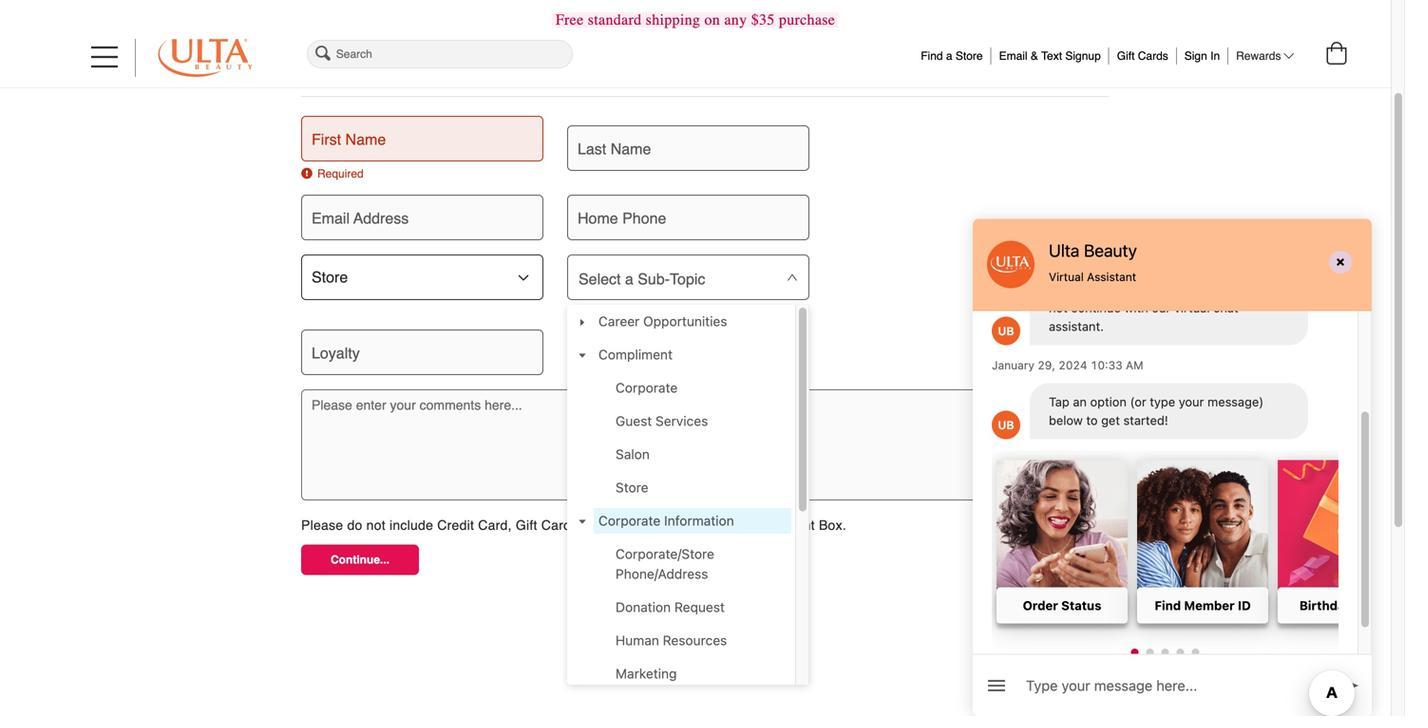 Task type: locate. For each thing, give the bounding box(es) containing it.
1 card from the left
[[541, 518, 571, 533]]

ub left below
[[998, 419, 1015, 432]]

1 horizontal spatial do
[[1125, 282, 1139, 297]]

resources
[[663, 633, 727, 649]]

0 horizontal spatial to
[[1087, 413, 1098, 428]]

1 vertical spatial tree item
[[571, 508, 792, 717]]

1 vertical spatial group
[[571, 542, 792, 717]]

0 vertical spatial tree item
[[571, 342, 792, 501]]

icon: caret-down element for career opportunities
[[578, 318, 587, 327]]

virtual down 'we'
[[1049, 270, 1084, 284]]

ulta inside welcome to ulta beauty's virtual assistant.
[[1121, 190, 1144, 204]]

services
[[656, 413, 708, 429]]

1 vertical spatial corporate
[[599, 513, 661, 529]]

0 vertical spatial not
[[1143, 282, 1162, 297]]

message)
[[1208, 395, 1264, 409]]

consent,
[[1165, 282, 1215, 297]]

free standard shipping on any $35 purchase link
[[552, 11, 839, 29]]

marketing
[[616, 666, 677, 682]]

icon: caret-down image for corporate information
[[578, 517, 587, 527]]

ulta beauty logo image
[[158, 39, 253, 77], [158, 39, 252, 77]]

option
[[1091, 395, 1127, 409]]

contact us
[[301, 64, 395, 86]]

email down the required
[[312, 210, 350, 227]]

name for last name
[[611, 140, 651, 158]]

assistant.
[[1049, 319, 1104, 334]]

for
[[1187, 245, 1203, 259]]

virtual
[[1201, 190, 1238, 204], [1049, 270, 1084, 284]]

not down purposes,
[[1143, 282, 1162, 297]]

purchase
[[779, 11, 835, 29]]

0 vertical spatial our
[[1195, 264, 1214, 278]]

1 vertical spatial a
[[625, 270, 634, 288]]

1 vertical spatial not
[[1049, 301, 1068, 315]]

do
[[1125, 282, 1139, 297], [1259, 282, 1274, 297], [347, 518, 363, 533]]

1 vertical spatial email
[[312, 210, 350, 227]]

0 horizontal spatial a
[[625, 270, 634, 288]]

beauty's
[[1147, 190, 1197, 204]]

human
[[616, 633, 659, 649]]

purposes,
[[1111, 264, 1169, 278]]

email inside email & text signup 'link'
[[999, 49, 1028, 63]]

icon: caret-down element
[[578, 318, 587, 327], [578, 351, 587, 360], [578, 517, 587, 527]]

corporate for corporate
[[616, 380, 678, 396]]

2 icon: caret-down image from the top
[[578, 351, 587, 360]]

0 vertical spatial gift
[[1117, 49, 1135, 63]]

a left &
[[946, 49, 953, 63]]

find member id image
[[1138, 460, 1269, 592]]

virtual inside welcome to ulta beauty's virtual assistant.
[[1201, 190, 1238, 204]]

compliment
[[599, 347, 673, 363]]

1 vertical spatial chat
[[1214, 301, 1239, 315]]

id
[[1238, 599, 1251, 613]]

email left &
[[999, 49, 1028, 63]]

carousel region
[[992, 451, 1406, 671]]

icon: caret-down element left compliment
[[578, 351, 587, 360]]

to left get
[[1087, 413, 1098, 428]]

group containing corporate
[[571, 375, 792, 501]]

1 vertical spatial our
[[1152, 301, 1171, 315]]

2 icon: caret-down element from the top
[[578, 351, 587, 360]]

email
[[999, 49, 1028, 63], [312, 210, 350, 227]]

assurance
[[1049, 264, 1108, 278]]

below
[[1049, 413, 1083, 428]]

Select a Sub-Topic field
[[567, 255, 810, 300]]

2 horizontal spatial not
[[1143, 282, 1162, 297]]

sign in link
[[1185, 45, 1220, 63]]

our right with
[[1152, 301, 1171, 315]]

1 vertical spatial icon: caret-down element
[[578, 351, 587, 360]]

3 icon: caret-down image from the top
[[578, 517, 587, 527]]

0 vertical spatial find
[[921, 49, 943, 63]]

None search field
[[304, 37, 576, 71]]

chat region
[[973, 178, 1406, 717]]

0 horizontal spatial virtual
[[1049, 270, 1084, 284]]

or
[[575, 518, 588, 533]]

email & text signup link
[[999, 45, 1101, 63]]

find a store link
[[921, 45, 983, 63]]

icon: caret-down element inside career opportunities tree item
[[578, 318, 587, 327]]

not
[[1143, 282, 1162, 297], [1049, 301, 1068, 315], [366, 518, 386, 533]]

1 vertical spatial to
[[1087, 413, 1098, 428]]

2 group from the top
[[571, 542, 792, 717]]

chat
[[1159, 245, 1184, 259], [1214, 301, 1239, 315]]

to
[[1106, 190, 1117, 204], [1087, 413, 1098, 428]]

not left the include
[[366, 518, 386, 533]]

this
[[1134, 245, 1155, 259]]

0 vertical spatial icon: caret-down element
[[578, 318, 587, 327]]

ub up january
[[998, 325, 1015, 338]]

store down salon
[[616, 480, 649, 496]]

tree containing career opportunities
[[567, 309, 795, 717]]

to right the welcome
[[1106, 190, 1117, 204]]

to inside tap an option (or type your message) below to get started!
[[1087, 413, 1098, 428]]

icon: caret-down image left compliment
[[578, 351, 587, 360]]

0 vertical spatial ulta
[[1121, 190, 1144, 204]]

0 horizontal spatial email
[[312, 210, 350, 227]]

welcome
[[1049, 190, 1102, 204]]

0 vertical spatial a
[[946, 49, 953, 63]]

log
[[973, 178, 1406, 671]]

1 horizontal spatial name
[[611, 140, 651, 158]]

our
[[1195, 264, 1214, 278], [1152, 301, 1171, 315]]

sub-
[[638, 270, 670, 288]]

group containing corporate/store phone/address
[[571, 542, 792, 717]]

1 vertical spatial find
[[1155, 599, 1181, 613]]

card
[[541, 518, 571, 533], [625, 518, 654, 533]]

icon: down element
[[787, 272, 798, 285]]

0 horizontal spatial gift
[[516, 518, 538, 533]]

store left &
[[956, 49, 983, 63]]

1 icon: caret-down element from the top
[[578, 318, 587, 327]]

0 vertical spatial chat
[[1159, 245, 1184, 259]]

marketing tree item
[[588, 661, 792, 687]]

tree item containing corporate information
[[571, 508, 792, 717]]

icon: caret-down image left career
[[578, 318, 587, 327]]

required
[[317, 167, 364, 181]]

corporate for corporate information
[[599, 513, 661, 529]]

ulta up assurance at the top
[[1049, 240, 1080, 261]]

please
[[301, 518, 343, 533]]

0 horizontal spatial chat
[[1159, 245, 1184, 259]]

sign in
[[1185, 49, 1220, 63]]

corporate down compliment
[[616, 380, 678, 396]]

0 horizontal spatial do
[[347, 518, 363, 533]]

gift right card,
[[516, 518, 538, 533]]

contact
[[301, 64, 367, 86]]

corporate inside group
[[616, 380, 678, 396]]

2 ub from the top
[[998, 419, 1015, 432]]

0 vertical spatial to
[[1106, 190, 1117, 204]]

2 vertical spatial icon: caret-down image
[[578, 517, 587, 527]]

group
[[571, 375, 792, 501], [571, 542, 792, 717]]

card left or
[[541, 518, 571, 533]]

welcome to ulta beauty's virtual assistant.
[[1049, 190, 1238, 222]]

a left sub- at the left top
[[625, 270, 634, 288]]

january 29, 2024 10:33 am
[[992, 359, 1144, 372]]

salon
[[616, 447, 650, 462]]

1 horizontal spatial find
[[1155, 599, 1181, 613]]

corporate/store
[[616, 546, 715, 562]]

select
[[579, 270, 621, 288]]

tree item
[[571, 342, 792, 501], [571, 508, 792, 717]]

order status image
[[997, 460, 1128, 592]]

ulta
[[1121, 190, 1144, 204], [1049, 240, 1080, 261]]

1 tree item from the top
[[571, 342, 792, 501]]

us
[[372, 64, 395, 86]]

a for find
[[946, 49, 953, 63]]

privacy
[[1217, 264, 1259, 278]]

1 horizontal spatial card
[[625, 518, 654, 533]]

chat up per at the right top of page
[[1159, 245, 1184, 259]]

continue...
[[331, 554, 390, 567]]

None field
[[304, 37, 576, 71]]

1 vertical spatial virtual
[[1049, 270, 1084, 284]]

status
[[1062, 599, 1102, 613]]

chat down please
[[1214, 301, 1239, 315]]

in
[[1211, 49, 1220, 63]]

per
[[1172, 264, 1191, 278]]

virtual right beauty's
[[1201, 190, 1238, 204]]

name right first
[[345, 131, 386, 148]]

1 horizontal spatial gift
[[1117, 49, 1135, 63]]

1 vertical spatial store
[[616, 480, 649, 496]]

1 horizontal spatial ulta
[[1121, 190, 1144, 204]]

gift left cards
[[1117, 49, 1135, 63]]

2 vertical spatial icon: caret-down element
[[578, 517, 587, 527]]

our down 'for' at the right of the page
[[1195, 264, 1214, 278]]

icon: caret-down element left egift at the bottom left
[[578, 517, 587, 527]]

name right last
[[611, 140, 651, 158]]

signup
[[1066, 49, 1101, 63]]

0 horizontal spatial card
[[541, 518, 571, 533]]

1 ub from the top
[[998, 325, 1015, 338]]

0 vertical spatial ub
[[998, 325, 1015, 338]]

3 icon: caret-down element from the top
[[578, 517, 587, 527]]

please do not include credit card, gift card or egift card numbers in the comment box.
[[301, 518, 847, 533]]

career opportunities
[[599, 314, 727, 329]]

1 vertical spatial ulta
[[1049, 240, 1080, 261]]

corporate/store phone/address
[[616, 546, 715, 582]]

find inside button
[[1155, 599, 1181, 613]]

2 tree item from the top
[[571, 508, 792, 717]]

group for corporate information
[[571, 542, 792, 717]]

0 vertical spatial corporate
[[616, 380, 678, 396]]

1 group from the top
[[571, 375, 792, 501]]

2 vertical spatial not
[[366, 518, 386, 533]]

gift
[[1117, 49, 1135, 63], [516, 518, 538, 533]]

your
[[1179, 395, 1204, 409]]

0 horizontal spatial name
[[345, 131, 386, 148]]

ulta beauty virtual assistant
[[1049, 240, 1137, 284]]

0 vertical spatial email
[[999, 49, 1028, 63]]

ub
[[998, 325, 1015, 338], [998, 419, 1015, 432]]

ulta left beauty's
[[1121, 190, 1144, 204]]

tree item containing compliment
[[571, 342, 792, 501]]

corporate right or
[[599, 513, 661, 529]]

1 horizontal spatial email
[[999, 49, 1028, 63]]

tap
[[1049, 395, 1070, 409]]

icon: caret-down element left career
[[578, 318, 587, 327]]

0 vertical spatial icon: caret-down image
[[578, 318, 587, 327]]

0 horizontal spatial ulta
[[1049, 240, 1080, 261]]

icon: caret-down image
[[578, 318, 587, 327], [578, 351, 587, 360], [578, 517, 587, 527]]

ub for tap an option (or type your message) below to get started!
[[998, 419, 1015, 432]]

$35
[[751, 11, 775, 29]]

1 icon: caret-down image from the top
[[578, 318, 587, 327]]

1 horizontal spatial a
[[946, 49, 953, 63]]

0 horizontal spatial store
[[616, 480, 649, 496]]

continue
[[1071, 301, 1121, 315]]

request
[[675, 600, 725, 615]]

0 vertical spatial virtual
[[1201, 190, 1238, 204]]

corporate information
[[599, 513, 734, 529]]

1 horizontal spatial virtual
[[1201, 190, 1238, 204]]

not down the policy.
[[1049, 301, 1068, 315]]

sign
[[1185, 49, 1208, 63]]

tree
[[567, 309, 795, 717]]

last name
[[578, 140, 651, 158]]

0 vertical spatial store
[[956, 49, 983, 63]]

a
[[946, 49, 953, 63], [625, 270, 634, 288]]

career
[[599, 314, 640, 329]]

find
[[921, 49, 943, 63], [1155, 599, 1181, 613]]

icon: caret-down image for compliment
[[578, 351, 587, 360]]

card right egift at the bottom left
[[625, 518, 654, 533]]

0 horizontal spatial find
[[921, 49, 943, 63]]

a inside field
[[625, 270, 634, 288]]

icon: caret-down image inside career opportunities tree item
[[578, 318, 587, 327]]

1 vertical spatial ub
[[998, 419, 1015, 432]]

icon: caret-down image left egift at the bottom left
[[578, 517, 587, 527]]

1 horizontal spatial to
[[1106, 190, 1117, 204]]

a for select
[[625, 270, 634, 288]]

Loyalty text field
[[312, 335, 531, 361]]

exclamation circle image
[[301, 168, 313, 179]]

1 vertical spatial icon: caret-down image
[[578, 351, 587, 360]]

0 vertical spatial group
[[571, 375, 792, 501]]

Please enter your comments here... text field
[[301, 390, 1069, 501]]



Task type: describe. For each thing, give the bounding box(es) containing it.
Last Name text field
[[578, 130, 797, 157]]

human resources
[[616, 633, 727, 649]]

find member id
[[1155, 599, 1251, 613]]

1 horizontal spatial chat
[[1214, 301, 1239, 315]]

rewards
[[1236, 49, 1281, 63]]

Home Phone text field
[[578, 200, 797, 226]]

am
[[1126, 359, 1144, 372]]

assistant
[[1087, 270, 1137, 284]]

credit
[[437, 518, 474, 533]]

virtual
[[1174, 301, 1210, 315]]

phone
[[623, 210, 667, 227]]

Email Address email field
[[312, 200, 531, 226]]

select a sub-topic
[[579, 270, 706, 288]]

ub for welcome to ulta beauty's virtual assistant.
[[998, 325, 1015, 338]]

order status button
[[997, 460, 1128, 624]]

career opportunities tree item
[[571, 309, 792, 335]]

log containing welcome to ulta beauty's virtual assistant.
[[973, 178, 1406, 671]]

opportunities
[[643, 314, 727, 329]]

gift cards link
[[1117, 45, 1169, 63]]

information
[[664, 513, 734, 529]]

Search search field
[[307, 40, 573, 68]]

free standard shipping on any $35 purchase
[[556, 11, 835, 29]]

cart - 0 items - shows more content image
[[1327, 42, 1347, 65]]

chat window close image
[[1330, 251, 1352, 273]]

0 horizontal spatial not
[[366, 518, 386, 533]]

free
[[556, 11, 584, 29]]

birthday offer image
[[1278, 460, 1406, 592]]

order
[[1023, 599, 1059, 613]]

email address
[[312, 210, 409, 227]]

name for first name
[[345, 131, 386, 148]]

started!
[[1124, 413, 1169, 428]]

1 horizontal spatial store
[[956, 49, 983, 63]]

beauty
[[1084, 240, 1137, 261]]

shipping
[[646, 11, 701, 29]]

1 vertical spatial gift
[[516, 518, 538, 533]]

in
[[718, 518, 729, 533]]

comment
[[756, 518, 815, 533]]

donation request
[[616, 600, 725, 615]]

donation
[[616, 600, 671, 615]]

menu
[[985, 674, 1008, 697]]

egift
[[591, 518, 621, 533]]

store inside group
[[616, 480, 649, 496]]

first
[[312, 131, 341, 148]]

we may retain this chat for quality assurance purposes, per our privacy policy.  if you do not consent, please do not continue with our virtual chat assistant.
[[1049, 245, 1274, 334]]

tap an option (or type your message) below to get started!
[[1049, 395, 1264, 428]]

retain
[[1098, 245, 1131, 259]]

email & text signup
[[999, 49, 1101, 63]]

text
[[1042, 49, 1063, 63]]

phone/address
[[616, 566, 708, 582]]

continue... button
[[301, 545, 419, 575]]

10:33
[[1091, 359, 1123, 372]]

menu button
[[978, 667, 1016, 705]]

0 horizontal spatial our
[[1152, 301, 1171, 315]]

guest services
[[616, 413, 708, 429]]

ulta beauty logo image
[[987, 241, 1035, 288]]

gift cards
[[1117, 49, 1169, 63]]

group for compliment
[[571, 375, 792, 501]]

1 horizontal spatial our
[[1195, 264, 1214, 278]]

Order text field
[[578, 335, 797, 361]]

Type your message here... text field
[[1016, 665, 1330, 707]]

email for email & text signup
[[999, 49, 1028, 63]]

please
[[1218, 282, 1256, 297]]

icon: down image
[[787, 272, 798, 283]]

find for find a store
[[921, 49, 943, 63]]

on
[[705, 11, 720, 29]]

address
[[354, 210, 409, 227]]

topic
[[670, 270, 706, 288]]

last
[[578, 140, 607, 158]]

icon: caret-down element for corporate information
[[578, 517, 587, 527]]

type
[[1150, 395, 1176, 409]]

First Name text field
[[312, 121, 531, 147]]

29,
[[1038, 359, 1056, 372]]

include
[[390, 518, 433, 533]]

quality
[[1207, 245, 1245, 259]]

to inside welcome to ulta beauty's virtual assistant.
[[1106, 190, 1117, 204]]

1 horizontal spatial not
[[1049, 301, 1068, 315]]

&
[[1031, 49, 1039, 63]]

rewards button
[[1236, 48, 1294, 65]]

(or
[[1130, 395, 1147, 409]]

any
[[725, 11, 747, 29]]

send button
[[1330, 667, 1368, 705]]

get
[[1102, 413, 1120, 428]]

virtual inside 'ulta beauty virtual assistant'
[[1049, 270, 1084, 284]]

numbers
[[658, 518, 714, 533]]

order status
[[1023, 599, 1102, 613]]

may
[[1071, 245, 1095, 259]]

policy.
[[1049, 282, 1086, 297]]

find member id button
[[1138, 460, 1269, 624]]

find a store
[[921, 49, 983, 63]]

the
[[733, 518, 752, 533]]

chevron down image
[[1284, 50, 1294, 61]]

an
[[1073, 395, 1087, 409]]

2 horizontal spatial do
[[1259, 282, 1274, 297]]

2 card from the left
[[625, 518, 654, 533]]

january
[[992, 359, 1035, 372]]

send
[[1337, 674, 1360, 697]]

first name
[[312, 131, 386, 148]]

icon: caret-down image for career opportunities
[[578, 318, 587, 327]]

email for email address
[[312, 210, 350, 227]]

ulta inside 'ulta beauty virtual assistant'
[[1049, 240, 1080, 261]]

icon: caret-down element for compliment
[[578, 351, 587, 360]]

if
[[1089, 282, 1097, 297]]

you
[[1100, 282, 1121, 297]]

find for find member id
[[1155, 599, 1181, 613]]

box.
[[819, 518, 847, 533]]

2024
[[1059, 359, 1088, 372]]



Task type: vqa. For each thing, say whether or not it's contained in the screenshot.
the bottommost up
no



